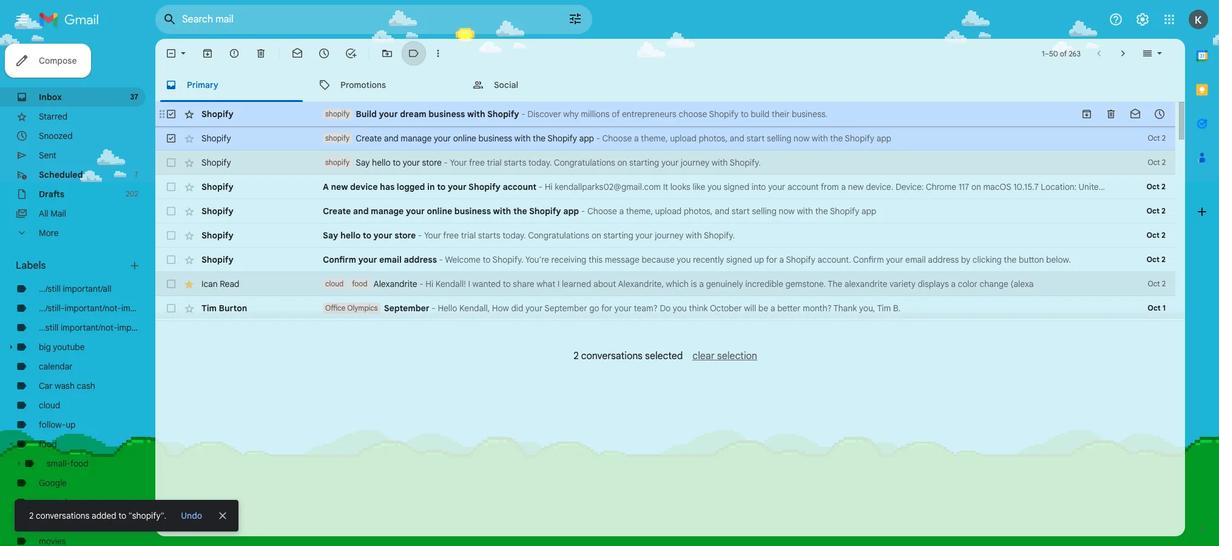 Task type: describe. For each thing, give the bounding box(es) containing it.
1 vertical spatial you
[[677, 254, 691, 265]]

car wash cash link
[[39, 381, 95, 391]]

starred
[[39, 111, 68, 122]]

0 vertical spatial signed
[[724, 181, 750, 192]]

entrepreneurs
[[622, 109, 677, 120]]

app up device.
[[877, 133, 892, 144]]

2 september from the left
[[545, 303, 587, 314]]

snoozed
[[39, 130, 73, 141]]

support image
[[1109, 12, 1123, 27]]

2 row from the top
[[155, 126, 1176, 151]]

your left team?
[[615, 303, 632, 314]]

2 vertical spatial shopify.
[[493, 254, 524, 265]]

202
[[126, 189, 138, 198]]

manuals
[[39, 497, 71, 508]]

1 vertical spatial selling
[[752, 206, 777, 217]]

a right from
[[841, 181, 846, 192]]

to right added
[[119, 510, 126, 521]]

1 horizontal spatial for
[[766, 254, 777, 265]]

tim burton
[[202, 303, 247, 314]]

kendallparks02@gmail.com
[[555, 181, 661, 192]]

ican
[[202, 279, 218, 290]]

1 horizontal spatial today.
[[529, 157, 552, 168]]

tab list right oct 1
[[1185, 39, 1219, 503]]

gmail image
[[39, 7, 105, 32]]

google
[[39, 478, 67, 489]]

up inside row
[[754, 254, 764, 265]]

up inside labels "navigation"
[[66, 419, 76, 430]]

0 vertical spatial start
[[747, 133, 765, 144]]

0 vertical spatial create
[[356, 133, 382, 144]]

to left share
[[503, 279, 511, 290]]

in
[[427, 181, 435, 192]]

1 new from the left
[[331, 181, 348, 192]]

change
[[980, 279, 1009, 290]]

and up recently
[[715, 206, 730, 217]]

cloud inside labels "navigation"
[[39, 400, 60, 411]]

big youtube
[[39, 342, 85, 353]]

2 tim from the left
[[877, 303, 891, 314]]

more button
[[0, 223, 146, 243]]

snoozed link
[[39, 130, 73, 141]]

0 horizontal spatial store
[[395, 230, 416, 241]]

tab list inside main content
[[155, 68, 1185, 102]]

confirm your email address - welcome to shopify. you're receiving this message because you recently signed up for a shopify account. confirm your email address by clicking the button below.
[[323, 254, 1071, 265]]

you,
[[859, 303, 875, 314]]

1 horizontal spatial starts
[[504, 157, 526, 168]]

your up alexandrite
[[358, 254, 377, 265]]

important/not- for ...still
[[61, 322, 117, 333]]

.../still important/all link
[[39, 283, 111, 294]]

1 vertical spatial manage
[[371, 206, 404, 217]]

more
[[39, 228, 59, 239]]

selection
[[717, 350, 757, 362]]

conversations for added
[[36, 510, 90, 521]]

variety
[[890, 279, 916, 290]]

3 row from the top
[[155, 151, 1176, 175]]

a down kendallparks02@gmail.com
[[619, 206, 624, 217]]

0 horizontal spatial for
[[601, 303, 613, 314]]

the left 'button'
[[1004, 254, 1017, 265]]

1 horizontal spatial store
[[422, 157, 442, 168]]

settings image
[[1136, 12, 1150, 27]]

1 vertical spatial now
[[779, 206, 795, 217]]

0 vertical spatial manage
[[401, 133, 432, 144]]

conversations for selected
[[581, 350, 643, 362]]

1 vertical spatial start
[[732, 206, 750, 217]]

thank
[[834, 303, 857, 314]]

1 inside row
[[1163, 303, 1166, 313]]

0 vertical spatial photos,
[[699, 133, 728, 144]]

month?
[[803, 303, 832, 314]]

a up incredible
[[779, 254, 784, 265]]

1 vertical spatial your
[[424, 230, 441, 241]]

car
[[39, 381, 53, 391]]

0 horizontal spatial say
[[323, 230, 338, 241]]

your right build
[[379, 109, 398, 120]]

1 vertical spatial free
[[443, 230, 459, 241]]

food inside row
[[352, 279, 368, 288]]

to right in
[[437, 181, 446, 192]]

millions
[[581, 109, 610, 120]]

business.
[[792, 109, 828, 120]]

1 vertical spatial choose
[[587, 206, 617, 217]]

gemstone.
[[786, 279, 826, 290]]

1 horizontal spatial food
[[70, 458, 88, 469]]

follow-up link
[[39, 419, 76, 430]]

10.15.7
[[1014, 181, 1039, 192]]

address:
[[1142, 181, 1175, 192]]

oct 2 for row containing ican read
[[1148, 279, 1166, 288]]

1 vertical spatial shopify.
[[704, 230, 735, 241]]

will
[[744, 303, 756, 314]]

a right is
[[699, 279, 704, 290]]

1 horizontal spatial your
[[450, 157, 467, 168]]

0 horizontal spatial food
[[39, 439, 57, 450]]

2 conversations selected
[[574, 350, 683, 362]]

4 row from the top
[[155, 175, 1219, 199]]

promotions tab
[[309, 68, 462, 102]]

shopify say hello to your store - your free trial starts today. congratulations on starting your journey with shopify. ﻿͏ ﻿͏ ﻿͏ ﻿͏ ﻿͏ ﻿͏ ﻿͏ ﻿͏ ﻿͏ ﻿͏ ﻿͏ ﻿͏ ﻿͏ ﻿͏ ﻿͏ ﻿͏ ﻿͏ ﻿͏ ﻿͏ ﻿͏ ﻿͏ ﻿͏ ﻿͏ ﻿͏ ﻿͏ ﻿͏ ﻿͏ ﻿͏ ﻿͏ ﻿͏ ͏‌ ͏‌ ͏‌ ͏‌ ͏‌ ͏‌ ͏‌ ͏‌ ͏‌
[[325, 157, 846, 168]]

the
[[828, 279, 843, 290]]

2 confirm from the left
[[853, 254, 884, 265]]

your down create and manage your online business with the shopify app - choose a theme, upload photos, and start selling now with the shopify app ͏‌ ͏‌ ͏‌ ͏‌ ͏‌ ͏‌ ͏‌ ͏‌ ͏‌ ͏‌ ͏‌ ͏‌ ͏‌ ͏‌ ͏‌ ͏‌ ͏‌ ͏‌ ͏‌ ͏‌ ͏‌ ͏‌ ͏‌ ͏‌ ͏‌ ͏‌ ͏‌ ͏‌ ͏‌ ͏‌ ͏‌ ͏‌ ͏‌ ͏‌ ͏‌ ͏‌ ͏‌ ͏‌ ͏‌ ͏‌ ͏‌ ͏‌
[[636, 230, 653, 241]]

1 vertical spatial congratulations
[[528, 230, 590, 241]]

macos
[[983, 181, 1012, 192]]

to right welcome
[[483, 254, 491, 265]]

oct 2 for 5th row from the bottom
[[1147, 206, 1166, 215]]

drafts
[[39, 189, 64, 200]]

clear selection
[[693, 350, 757, 362]]

recently
[[693, 254, 724, 265]]

shopify for build your dream business with shopify
[[325, 109, 350, 118]]

do
[[660, 303, 671, 314]]

0 horizontal spatial 1
[[1042, 49, 1045, 58]]

because
[[642, 254, 675, 265]]

2 new from the left
[[848, 181, 864, 192]]

october
[[710, 303, 742, 314]]

primary tab
[[155, 68, 308, 102]]

0 vertical spatial business
[[429, 109, 465, 120]]

kendall!
[[436, 279, 466, 290]]

car wash cash
[[39, 381, 95, 391]]

inbox
[[39, 92, 62, 103]]

1 tim from the left
[[202, 303, 217, 314]]

more image
[[432, 47, 444, 59]]

2 vertical spatial you
[[673, 303, 687, 314]]

your up variety
[[886, 254, 903, 265]]

.../still important/all
[[39, 283, 111, 294]]

follow-
[[39, 419, 66, 430]]

clicking
[[973, 254, 1002, 265]]

0 vertical spatial upload
[[670, 133, 697, 144]]

0 horizontal spatial starts
[[478, 230, 500, 241]]

of inside row
[[612, 109, 620, 120]]

important for ...still important/not-important
[[117, 322, 155, 333]]

row containing tim burton
[[155, 296, 1176, 320]]

shopify for say hello to your store
[[325, 158, 350, 167]]

your right in
[[448, 181, 467, 192]]

social tab
[[462, 68, 615, 102]]

toolbar inside row
[[1075, 108, 1172, 120]]

big youtube link
[[39, 342, 85, 353]]

you're
[[525, 254, 549, 265]]

0 vertical spatial journey
[[681, 157, 710, 168]]

to left build
[[741, 109, 749, 120]]

social
[[494, 79, 518, 90]]

1 email from the left
[[379, 254, 402, 265]]

7 row from the top
[[155, 248, 1176, 272]]

your up logged
[[403, 157, 420, 168]]

united
[[1079, 181, 1104, 192]]

about
[[594, 279, 616, 290]]

and down device on the left top
[[353, 206, 369, 217]]

your right into
[[768, 181, 785, 192]]

into
[[752, 181, 766, 192]]

2 conversations added to "shopify".
[[29, 510, 166, 521]]

all
[[39, 208, 48, 219]]

0 horizontal spatial hi
[[426, 279, 433, 290]]

medium youtube link
[[39, 517, 104, 527]]

1 horizontal spatial trial
[[487, 157, 502, 168]]

mark as read image
[[291, 47, 303, 59]]

sent
[[39, 150, 56, 161]]

1 vertical spatial journey
[[655, 230, 684, 241]]

this
[[589, 254, 603, 265]]

1 vertical spatial business
[[479, 133, 512, 144]]

oct 1
[[1148, 303, 1166, 313]]

scheduled
[[39, 169, 83, 180]]

create and manage your online business with the shopify app - choose a theme, upload photos, and start selling now with the shopify app ͏‌ ͏‌ ͏‌ ͏‌ ͏‌ ͏‌ ͏‌ ͏‌ ͏‌ ͏‌ ͏‌ ͏‌ ͏‌ ͏‌ ͏‌ ͏‌ ͏‌ ͏‌ ͏‌ ͏‌ ͏‌ ͏‌ ͏‌ ͏‌ ͏‌ ͏‌ ͏‌ ͏‌ ͏‌ ͏‌ ͏‌ ͏‌ ͏‌ ͏‌ ͏‌ ͏‌ ͏‌ ͏‌ ͏‌ ͏‌ ͏‌ ͏‌
[[323, 206, 968, 217]]

choose
[[679, 109, 707, 120]]

2 horizontal spatial on
[[972, 181, 981, 192]]

shopify for create and manage your online business with the shopify app
[[325, 134, 350, 143]]

(alexa
[[1011, 279, 1034, 290]]

1 horizontal spatial hello
[[372, 157, 391, 168]]

...still important/not-important
[[39, 322, 155, 333]]

0 horizontal spatial create
[[323, 206, 351, 217]]

1 vertical spatial hello
[[340, 230, 361, 241]]

your up it at the top
[[662, 157, 679, 168]]

is
[[691, 279, 697, 290]]

medium
[[39, 517, 70, 527]]

like
[[693, 181, 706, 192]]

device
[[350, 181, 378, 192]]

scheduled link
[[39, 169, 83, 180]]

team?
[[634, 303, 658, 314]]

build
[[751, 109, 770, 120]]

all mail
[[39, 208, 66, 219]]

0 vertical spatial say
[[356, 157, 370, 168]]

0 vertical spatial now
[[794, 133, 810, 144]]

a
[[323, 181, 329, 192]]

2 address from the left
[[928, 254, 959, 265]]

mail
[[50, 208, 66, 219]]



Task type: vqa. For each thing, say whether or not it's contained in the screenshot.
Feedback
no



Task type: locate. For each thing, give the bounding box(es) containing it.
better
[[777, 303, 801, 314]]

.../still-
[[39, 303, 65, 314]]

1 account from the left
[[503, 181, 537, 192]]

small-food
[[47, 458, 88, 469]]

genuinely
[[706, 279, 743, 290]]

i
[[468, 279, 470, 290], [558, 279, 560, 290]]

and
[[384, 133, 399, 144], [730, 133, 745, 144], [353, 206, 369, 217], [715, 206, 730, 217]]

create down the a in the top of the page
[[323, 206, 351, 217]]

important for .../still-important/not-important
[[121, 303, 159, 314]]

youtube right medium on the bottom left
[[72, 517, 104, 527]]

logged
[[397, 181, 425, 192]]

store down logged
[[395, 230, 416, 241]]

selling
[[767, 133, 792, 144], [752, 206, 777, 217]]

0 horizontal spatial conversations
[[36, 510, 90, 521]]

1 september from the left
[[384, 303, 430, 314]]

cloud inside row
[[325, 279, 344, 288]]

row containing ican read
[[155, 272, 1176, 296]]

manage down the has
[[371, 206, 404, 217]]

store up in
[[422, 157, 442, 168]]

0 horizontal spatial new
[[331, 181, 348, 192]]

color
[[958, 279, 978, 290]]

1 vertical spatial online
[[427, 206, 452, 217]]

.../still-important/not-important
[[39, 303, 159, 314]]

calendar
[[39, 361, 73, 372]]

1 horizontal spatial up
[[754, 254, 764, 265]]

wanted
[[473, 279, 501, 290]]

your down logged
[[406, 206, 425, 217]]

0 horizontal spatial account
[[503, 181, 537, 192]]

move to image
[[381, 47, 393, 59]]

important/all
[[63, 283, 111, 294]]

1 50 of 263
[[1042, 49, 1081, 58]]

0 horizontal spatial cloud
[[39, 400, 60, 411]]

1 horizontal spatial address
[[928, 254, 959, 265]]

alexandrite
[[374, 279, 417, 290]]

drafts link
[[39, 189, 64, 200]]

follow-up
[[39, 419, 76, 430]]

cash
[[77, 381, 95, 391]]

1 horizontal spatial conversations
[[581, 350, 643, 362]]

7
[[135, 170, 138, 179]]

0 vertical spatial choose
[[602, 133, 632, 144]]

device.
[[866, 181, 894, 192]]

1 vertical spatial upload
[[655, 206, 682, 217]]

important/not- up the ...still important/not-important link
[[65, 303, 121, 314]]

0 horizontal spatial of
[[612, 109, 620, 120]]

37
[[130, 92, 138, 101]]

on up this
[[592, 230, 601, 241]]

a right be
[[771, 303, 775, 314]]

3 shopify from the top
[[325, 158, 350, 167]]

0 vertical spatial up
[[754, 254, 764, 265]]

0 horizontal spatial address
[[404, 254, 437, 265]]

2 vertical spatial business
[[455, 206, 491, 217]]

the down from
[[815, 206, 828, 217]]

congratulations
[[554, 157, 615, 168], [528, 230, 590, 241]]

older image
[[1117, 47, 1130, 59]]

1 horizontal spatial hi
[[545, 181, 553, 192]]

for right go
[[601, 303, 613, 314]]

looks
[[670, 181, 691, 192]]

choose down kendallparks02@gmail.com
[[587, 206, 617, 217]]

say up device on the left top
[[356, 157, 370, 168]]

medium youtube
[[39, 517, 104, 527]]

hello down device on the left top
[[340, 230, 361, 241]]

0 vertical spatial on
[[618, 157, 627, 168]]

device:
[[896, 181, 924, 192]]

2 email from the left
[[906, 254, 926, 265]]

1 horizontal spatial september
[[545, 303, 587, 314]]

clear
[[693, 350, 715, 362]]

2 horizontal spatial food
[[352, 279, 368, 288]]

row up it at the top
[[155, 151, 1176, 175]]

1 horizontal spatial free
[[469, 157, 485, 168]]

1 vertical spatial trial
[[461, 230, 476, 241]]

0 vertical spatial 1
[[1042, 49, 1045, 58]]

alert
[[15, 28, 1200, 532]]

now down a new device has logged in to your shopify account - hi kendallparks02@gmail.com it looks like you signed into your account from a new device. device: chrome 117 on macos 10.15.7 location: united states ip address: 172.112.47.24 at the top
[[779, 206, 795, 217]]

read
[[220, 279, 239, 290]]

to down device on the left top
[[363, 230, 371, 241]]

1 shopify from the top
[[325, 109, 350, 118]]

upload down it at the top
[[655, 206, 682, 217]]

2 vertical spatial food
[[70, 458, 88, 469]]

your down the has
[[374, 230, 392, 241]]

5 row from the top
[[155, 199, 1176, 223]]

i left the wanted at left bottom
[[468, 279, 470, 290]]

new left device.
[[848, 181, 864, 192]]

0 horizontal spatial trial
[[461, 230, 476, 241]]

your right "did"
[[526, 303, 543, 314]]

labels navigation
[[0, 39, 159, 546]]

shopify create and manage your online business with the shopify app - choose a theme, upload photos, and start selling now with the shopify app ͏‌ ͏‌ ͏‌ ͏‌ ͏‌ ͏‌ ͏‌ ͏‌ ͏‌ ͏‌ ͏‌ ͏‌ ͏‌ ͏‌ ͏‌ ͏‌ ͏‌ ͏‌ ͏‌ ͏‌ ͏‌ ͏‌ ͏‌ ͏‌ ͏‌ ͏‌ ͏‌ ͏‌ ͏‌ ͏‌ ͏‌ ͏‌ ͏‌ ͏‌ ͏‌ ͏‌ ͏‌ ͏‌ ͏‌ ͏‌ ͏‌ ͏‌
[[325, 133, 983, 144]]

1 vertical spatial hi
[[426, 279, 433, 290]]

0 horizontal spatial email
[[379, 254, 402, 265]]

0 vertical spatial congratulations
[[554, 157, 615, 168]]

app
[[579, 133, 594, 144], [877, 133, 892, 144], [563, 206, 579, 217], [862, 206, 877, 217]]

confirm up alexandrite
[[853, 254, 884, 265]]

hello up the has
[[372, 157, 391, 168]]

incredible
[[746, 279, 783, 290]]

app up say hello to your store - your free trial starts today. congratulations on starting your journey with shopify. ﻿͏ ﻿͏ ﻿͏ ﻿͏ ﻿͏ ﻿͏ ﻿͏ ﻿͏ ﻿͏ ﻿͏ ﻿͏ ﻿͏ ﻿͏ ﻿͏ ﻿͏ ﻿͏ ﻿͏ ﻿͏ ﻿͏ ﻿͏ ﻿͏ ﻿͏ ﻿͏ ﻿͏ ﻿͏
[[563, 206, 579, 217]]

2
[[1162, 134, 1166, 143], [1162, 158, 1166, 167], [1162, 182, 1166, 191], [1162, 206, 1166, 215], [1162, 231, 1166, 240], [1162, 255, 1166, 264], [1162, 279, 1166, 288], [574, 350, 579, 362], [29, 510, 34, 521]]

the up from
[[830, 133, 843, 144]]

1 vertical spatial cloud
[[39, 400, 60, 411]]

inbox link
[[39, 92, 62, 103]]

0 vertical spatial of
[[1060, 49, 1067, 58]]

1 vertical spatial theme,
[[626, 206, 653, 217]]

2 vertical spatial shopify
[[325, 158, 350, 167]]

confirm up office on the left of page
[[323, 254, 356, 265]]

0 vertical spatial starts
[[504, 157, 526, 168]]

oct 2 for 7th row from the top
[[1147, 255, 1166, 264]]

a down entrepreneurs
[[634, 133, 639, 144]]

shopify.
[[730, 157, 761, 168], [704, 230, 735, 241], [493, 254, 524, 265]]

1 vertical spatial conversations
[[36, 510, 90, 521]]

create
[[356, 133, 382, 144], [323, 206, 351, 217]]

and up the has
[[384, 133, 399, 144]]

compose button
[[5, 44, 91, 78]]

1 horizontal spatial on
[[618, 157, 627, 168]]

2 inside alert
[[29, 510, 34, 521]]

hi down shopify say hello to your store - your free trial starts today. congratulations on starting your journey with shopify. ﻿͏ ﻿͏ ﻿͏ ﻿͏ ﻿͏ ﻿͏ ﻿͏ ﻿͏ ﻿͏ ﻿͏ ﻿͏ ﻿͏ ﻿͏ ﻿͏ ﻿͏ ﻿͏ ﻿͏ ﻿͏ ﻿͏ ﻿͏ ﻿͏ ﻿͏ ﻿͏ ﻿͏ ﻿͏ ﻿͏ ﻿͏ ﻿͏ ﻿͏ ﻿͏ ͏‌ ͏‌ ͏‌ ͏‌ ͏‌ ͏‌ ͏‌ ͏‌ ͏‌
[[545, 181, 553, 192]]

journey up because
[[655, 230, 684, 241]]

say down the a in the top of the page
[[323, 230, 338, 241]]

1 horizontal spatial new
[[848, 181, 864, 192]]

app down device.
[[862, 206, 877, 217]]

search mail image
[[159, 8, 181, 30]]

tim left the b.
[[877, 303, 891, 314]]

and up a new device has logged in to your shopify account - hi kendallparks02@gmail.com it looks like you signed into your account from a new device. device: chrome 117 on macos 10.15.7 location: united states ip address: 172.112.47.24 at the top
[[730, 133, 745, 144]]

0 horizontal spatial september
[[384, 303, 430, 314]]

you right do in the bottom right of the page
[[673, 303, 687, 314]]

1 vertical spatial up
[[66, 419, 76, 430]]

0 horizontal spatial today.
[[503, 230, 526, 241]]

1 horizontal spatial i
[[558, 279, 560, 290]]

"shopify".
[[129, 510, 166, 521]]

tab list containing primary
[[155, 68, 1185, 102]]

create down build
[[356, 133, 382, 144]]

2 i from the left
[[558, 279, 560, 290]]

row down which
[[155, 296, 1176, 320]]

labels
[[16, 260, 46, 272]]

shopify. up into
[[730, 157, 761, 168]]

signed up genuinely
[[726, 254, 752, 265]]

1 vertical spatial today.
[[503, 230, 526, 241]]

0 vertical spatial starting
[[629, 157, 659, 168]]

youtube for big youtube
[[53, 342, 85, 353]]

conversations down office olympics september - hello kendall, how did your september go for your team? do you think october will be a better month? thank you, tim b.
[[581, 350, 643, 362]]

the down discover
[[533, 133, 546, 144]]

shopify. up share
[[493, 254, 524, 265]]

1 vertical spatial important
[[117, 322, 155, 333]]

1 i from the left
[[468, 279, 470, 290]]

you left recently
[[677, 254, 691, 265]]

on up kendallparks02@gmail.com
[[618, 157, 627, 168]]

None checkbox
[[165, 108, 177, 120], [165, 181, 177, 193], [165, 302, 177, 314], [165, 108, 177, 120], [165, 181, 177, 193], [165, 302, 177, 314]]

0 vertical spatial theme,
[[641, 133, 668, 144]]

business
[[429, 109, 465, 120], [479, 133, 512, 144], [455, 206, 491, 217]]

1 horizontal spatial cloud
[[325, 279, 344, 288]]

1 horizontal spatial online
[[453, 133, 476, 144]]

shopify. up recently
[[704, 230, 735, 241]]

2 vertical spatial on
[[592, 230, 601, 241]]

address left by
[[928, 254, 959, 265]]

labels heading
[[16, 260, 129, 272]]

conversations down manuals link
[[36, 510, 90, 521]]

share
[[513, 279, 535, 290]]

app up shopify say hello to your store - your free trial starts today. congratulations on starting your journey with shopify. ﻿͏ ﻿͏ ﻿͏ ﻿͏ ﻿͏ ﻿͏ ﻿͏ ﻿͏ ﻿͏ ﻿͏ ﻿͏ ﻿͏ ﻿͏ ﻿͏ ﻿͏ ﻿͏ ﻿͏ ﻿͏ ﻿͏ ﻿͏ ﻿͏ ﻿͏ ﻿͏ ﻿͏ ﻿͏ ﻿͏ ﻿͏ ﻿͏ ﻿͏ ﻿͏ ͏‌ ͏‌ ͏‌ ͏‌ ͏‌ ͏‌ ͏‌ ͏‌ ͏‌
[[579, 133, 594, 144]]

promotions
[[340, 79, 386, 90]]

chrome
[[926, 181, 957, 192]]

business up welcome
[[455, 206, 491, 217]]

wash
[[55, 381, 75, 391]]

with
[[467, 109, 485, 120], [515, 133, 531, 144], [812, 133, 828, 144], [712, 157, 728, 168], [493, 206, 511, 217], [797, 206, 813, 217], [686, 230, 702, 241]]

cloud up office on the left of page
[[325, 279, 344, 288]]

1 horizontal spatial of
[[1060, 49, 1067, 58]]

main content
[[155, 39, 1219, 546]]

starting up message
[[604, 230, 633, 241]]

0 vertical spatial online
[[453, 133, 476, 144]]

business right 'dream'
[[429, 109, 465, 120]]

conversations inside main content
[[581, 350, 643, 362]]

0 vertical spatial you
[[708, 181, 722, 192]]

new right the a in the top of the page
[[331, 181, 348, 192]]

1 vertical spatial starting
[[604, 230, 633, 241]]

9 row from the top
[[155, 296, 1176, 320]]

0 vertical spatial for
[[766, 254, 777, 265]]

0 vertical spatial your
[[450, 157, 467, 168]]

None search field
[[155, 5, 592, 34]]

you
[[708, 181, 722, 192], [677, 254, 691, 265], [673, 303, 687, 314]]

2 shopify from the top
[[325, 134, 350, 143]]

1 vertical spatial signed
[[726, 254, 752, 265]]

toggle split pane mode image
[[1142, 47, 1154, 59]]

6 row from the top
[[155, 223, 1176, 248]]

say
[[356, 157, 370, 168], [323, 230, 338, 241]]

conversations inside alert
[[36, 510, 90, 521]]

start down build
[[747, 133, 765, 144]]

alexandrite
[[845, 279, 888, 290]]

0 vertical spatial today.
[[529, 157, 552, 168]]

main menu image
[[15, 12, 29, 27]]

0 horizontal spatial your
[[424, 230, 441, 241]]

alexandrite - hi kendall! i wanted to share what i learned about alexandrite, which is a genuinely incredible gemstone. the alexandrite variety displays a color change (alexa
[[374, 279, 1034, 290]]

today. down discover
[[529, 157, 552, 168]]

1 horizontal spatial 1
[[1163, 303, 1166, 313]]

1 confirm from the left
[[323, 254, 356, 265]]

learned
[[562, 279, 591, 290]]

receiving
[[551, 254, 586, 265]]

row up create and manage your online business with the shopify app - choose a theme, upload photos, and start selling now with the shopify app ͏‌ ͏‌ ͏‌ ͏‌ ͏‌ ͏‌ ͏‌ ͏‌ ͏‌ ͏‌ ͏‌ ͏‌ ͏‌ ͏‌ ͏‌ ͏‌ ͏‌ ͏‌ ͏‌ ͏‌ ͏‌ ͏‌ ͏‌ ͏‌ ͏‌ ͏‌ ͏‌ ͏‌ ͏‌ ͏‌ ͏‌ ͏‌ ͏‌ ͏‌ ͏‌ ͏‌ ͏‌ ͏‌ ͏‌ ͏‌ ͏‌ ͏‌
[[155, 175, 1219, 199]]

youtube
[[53, 342, 85, 353], [72, 517, 104, 527]]

2 account from the left
[[788, 181, 819, 192]]

youtube up calendar
[[53, 342, 85, 353]]

their
[[772, 109, 790, 120]]

of
[[1060, 49, 1067, 58], [612, 109, 620, 120]]

tim
[[202, 303, 217, 314], [877, 303, 891, 314]]

1 horizontal spatial email
[[906, 254, 926, 265]]

alert containing 2 conversations added to "shopify".
[[15, 28, 1200, 532]]

youtube for medium youtube
[[72, 517, 104, 527]]

congratulations up kendallparks02@gmail.com
[[554, 157, 615, 168]]

cloud link
[[39, 400, 60, 411]]

sent link
[[39, 150, 56, 161]]

8 row from the top
[[155, 272, 1176, 296]]

september down alexandrite
[[384, 303, 430, 314]]

the up say hello to your store - your free trial starts today. congratulations on starting your journey with shopify. ﻿͏ ﻿͏ ﻿͏ ﻿͏ ﻿͏ ﻿͏ ﻿͏ ﻿͏ ﻿͏ ﻿͏ ﻿͏ ﻿͏ ﻿͏ ﻿͏ ﻿͏ ﻿͏ ﻿͏ ﻿͏ ﻿͏ ﻿͏ ﻿͏ ﻿͏ ﻿͏ ﻿͏ ﻿͏
[[513, 206, 527, 217]]

row
[[155, 102, 1176, 126], [155, 126, 1176, 151], [155, 151, 1176, 175], [155, 175, 1219, 199], [155, 199, 1176, 223], [155, 223, 1176, 248], [155, 248, 1176, 272], [155, 272, 1176, 296], [155, 296, 1176, 320]]

snooze image
[[318, 47, 330, 59]]

selling down into
[[752, 206, 777, 217]]

cloud up follow-
[[39, 400, 60, 411]]

it
[[663, 181, 668, 192]]

delete image
[[255, 47, 267, 59]]

selling down their
[[767, 133, 792, 144]]

a left color
[[951, 279, 956, 290]]

1 vertical spatial create
[[323, 206, 351, 217]]

september
[[384, 303, 430, 314], [545, 303, 587, 314]]

add to tasks image
[[345, 47, 357, 59]]

1 vertical spatial say
[[323, 230, 338, 241]]

signed left into
[[724, 181, 750, 192]]

i right what
[[558, 279, 560, 290]]

0 vertical spatial hello
[[372, 157, 391, 168]]

email up alexandrite
[[379, 254, 402, 265]]

tim left burton
[[202, 303, 217, 314]]

None checkbox
[[165, 47, 177, 59], [165, 132, 177, 144], [165, 157, 177, 169], [165, 205, 177, 217], [165, 229, 177, 242], [165, 254, 177, 266], [165, 278, 177, 290], [165, 47, 177, 59], [165, 132, 177, 144], [165, 157, 177, 169], [165, 205, 177, 217], [165, 229, 177, 242], [165, 254, 177, 266], [165, 278, 177, 290]]

0 vertical spatial trial
[[487, 157, 502, 168]]

shopify inside shopify say hello to your store - your free trial starts today. congratulations on starting your journey with shopify. ﻿͏ ﻿͏ ﻿͏ ﻿͏ ﻿͏ ﻿͏ ﻿͏ ﻿͏ ﻿͏ ﻿͏ ﻿͏ ﻿͏ ﻿͏ ﻿͏ ﻿͏ ﻿͏ ﻿͏ ﻿͏ ﻿͏ ﻿͏ ﻿͏ ﻿͏ ﻿͏ ﻿͏ ﻿͏ ﻿͏ ﻿͏ ﻿͏ ﻿͏ ﻿͏ ͏‌ ͏‌ ͏‌ ͏‌ ͏‌ ͏‌ ͏‌ ͏‌ ͏‌
[[325, 158, 350, 167]]

important up the ...still important/not-important link
[[121, 303, 159, 314]]

choose down shopify build your dream business with shopify - discover why millions of entrepreneurs choose shopify to build their business. ﻿͏ ﻿͏ ﻿͏ ﻿͏ ﻿͏ ﻿͏ ﻿͏ ﻿͏ ﻿͏ ﻿͏ ﻿͏ ﻿͏ ﻿͏ ﻿͏ ﻿͏ ﻿͏ ﻿͏ ﻿͏ ﻿͏ ﻿͏ ﻿͏ ﻿͏ ﻿͏ ﻿͏ ﻿͏ ﻿͏ ﻿͏ ﻿͏ ﻿͏ ﻿͏ ﻿͏ ﻿͏ ﻿͏ ﻿͏ ﻿͏ ﻿͏ ﻿͏ ﻿͏ ﻿͏ ﻿͏ ﻿͏
[[602, 133, 632, 144]]

advanced search options image
[[563, 7, 588, 31]]

you right like
[[708, 181, 722, 192]]

shopify inside 'shopify create and manage your online business with the shopify app - choose a theme, upload photos, and start selling now with the shopify app ͏‌ ͏‌ ͏‌ ͏‌ ͏‌ ͏‌ ͏‌ ͏‌ ͏‌ ͏‌ ͏‌ ͏‌ ͏‌ ͏‌ ͏‌ ͏‌ ͏‌ ͏‌ ͏‌ ͏‌ ͏‌ ͏‌ ͏‌ ͏‌ ͏‌ ͏‌ ͏‌ ͏‌ ͏‌ ͏‌ ͏‌ ͏‌ ͏‌ ͏‌ ͏‌ ͏‌ ͏‌ ͏‌ ͏‌ ͏‌ ͏‌ ͏‌'
[[325, 134, 350, 143]]

1 vertical spatial store
[[395, 230, 416, 241]]

think
[[689, 303, 708, 314]]

0 horizontal spatial confirm
[[323, 254, 356, 265]]

food
[[352, 279, 368, 288], [39, 439, 57, 450], [70, 458, 88, 469]]

up
[[754, 254, 764, 265], [66, 419, 76, 430]]

selected
[[645, 350, 683, 362]]

row up because
[[155, 223, 1176, 248]]

button
[[1019, 254, 1044, 265]]

go
[[590, 303, 599, 314]]

oct 2 for seventh row from the bottom of the main content containing 2 conversations selected
[[1148, 158, 1166, 167]]

tab list
[[1185, 39, 1219, 503], [155, 68, 1185, 102]]

oct 2 for sixth row
[[1147, 231, 1166, 240]]

for up incredible
[[766, 254, 777, 265]]

hi left the kendall!
[[426, 279, 433, 290]]

1 horizontal spatial create
[[356, 133, 382, 144]]

big
[[39, 342, 51, 353]]

1 address from the left
[[404, 254, 437, 265]]

0 horizontal spatial tim
[[202, 303, 217, 314]]

1 horizontal spatial tim
[[877, 303, 891, 314]]

1 vertical spatial important/not-
[[61, 322, 117, 333]]

shopify inside shopify build your dream business with shopify - discover why millions of entrepreneurs choose shopify to build their business. ﻿͏ ﻿͏ ﻿͏ ﻿͏ ﻿͏ ﻿͏ ﻿͏ ﻿͏ ﻿͏ ﻿͏ ﻿͏ ﻿͏ ﻿͏ ﻿͏ ﻿͏ ﻿͏ ﻿͏ ﻿͏ ﻿͏ ﻿͏ ﻿͏ ﻿͏ ﻿͏ ﻿͏ ﻿͏ ﻿͏ ﻿͏ ﻿͏ ﻿͏ ﻿͏ ﻿͏ ﻿͏ ﻿͏ ﻿͏ ﻿͏ ﻿͏ ﻿͏ ﻿͏ ﻿͏ ﻿͏ ﻿͏
[[325, 109, 350, 118]]

important
[[121, 303, 159, 314], [117, 322, 155, 333]]

...still
[[39, 322, 58, 333]]

0 horizontal spatial online
[[427, 206, 452, 217]]

labels image
[[408, 47, 420, 59]]

117
[[959, 181, 969, 192]]

by
[[961, 254, 971, 265]]

archive image
[[202, 47, 214, 59]]

undo link
[[176, 505, 207, 527]]

0 horizontal spatial hello
[[340, 230, 361, 241]]

Search mail text field
[[182, 13, 534, 25]]

business down social
[[479, 133, 512, 144]]

0 vertical spatial shopify.
[[730, 157, 761, 168]]

0 vertical spatial shopify
[[325, 109, 350, 118]]

main content containing 2 conversations selected
[[155, 39, 1219, 546]]

report spam image
[[228, 47, 240, 59]]

1 vertical spatial of
[[612, 109, 620, 120]]

0 horizontal spatial up
[[66, 419, 76, 430]]

journey up like
[[681, 157, 710, 168]]

manuals link
[[39, 497, 71, 508]]

1 row from the top
[[155, 102, 1176, 126]]

start down a new device has logged in to your shopify account - hi kendallparks02@gmail.com it looks like you signed into your account from a new device. device: chrome 117 on macos 10.15.7 location: united states ip address: 172.112.47.24 at the top
[[732, 206, 750, 217]]

1 vertical spatial photos,
[[684, 206, 713, 217]]

on
[[618, 157, 627, 168], [972, 181, 981, 192], [592, 230, 601, 241]]

september down learned
[[545, 303, 587, 314]]

to up the has
[[393, 157, 401, 168]]

toolbar
[[1075, 108, 1172, 120]]

0 vertical spatial selling
[[767, 133, 792, 144]]

has
[[380, 181, 395, 192]]

of right 50
[[1060, 49, 1067, 58]]

your up in
[[434, 133, 451, 144]]

photos, down choose
[[699, 133, 728, 144]]

online
[[453, 133, 476, 144], [427, 206, 452, 217]]

say hello to your store - your free trial starts today. congratulations on starting your journey with shopify. ﻿͏ ﻿͏ ﻿͏ ﻿͏ ﻿͏ ﻿͏ ﻿͏ ﻿͏ ﻿͏ ﻿͏ ﻿͏ ﻿͏ ﻿͏ ﻿͏ ﻿͏ ﻿͏ ﻿͏ ﻿͏ ﻿͏ ﻿͏ ﻿͏ ﻿͏ ﻿͏ ﻿͏ ﻿͏
[[323, 230, 789, 241]]

1 vertical spatial starts
[[478, 230, 500, 241]]

1 horizontal spatial say
[[356, 157, 370, 168]]

important/not- for .../still-
[[65, 303, 121, 314]]

undo
[[181, 510, 202, 521]]



